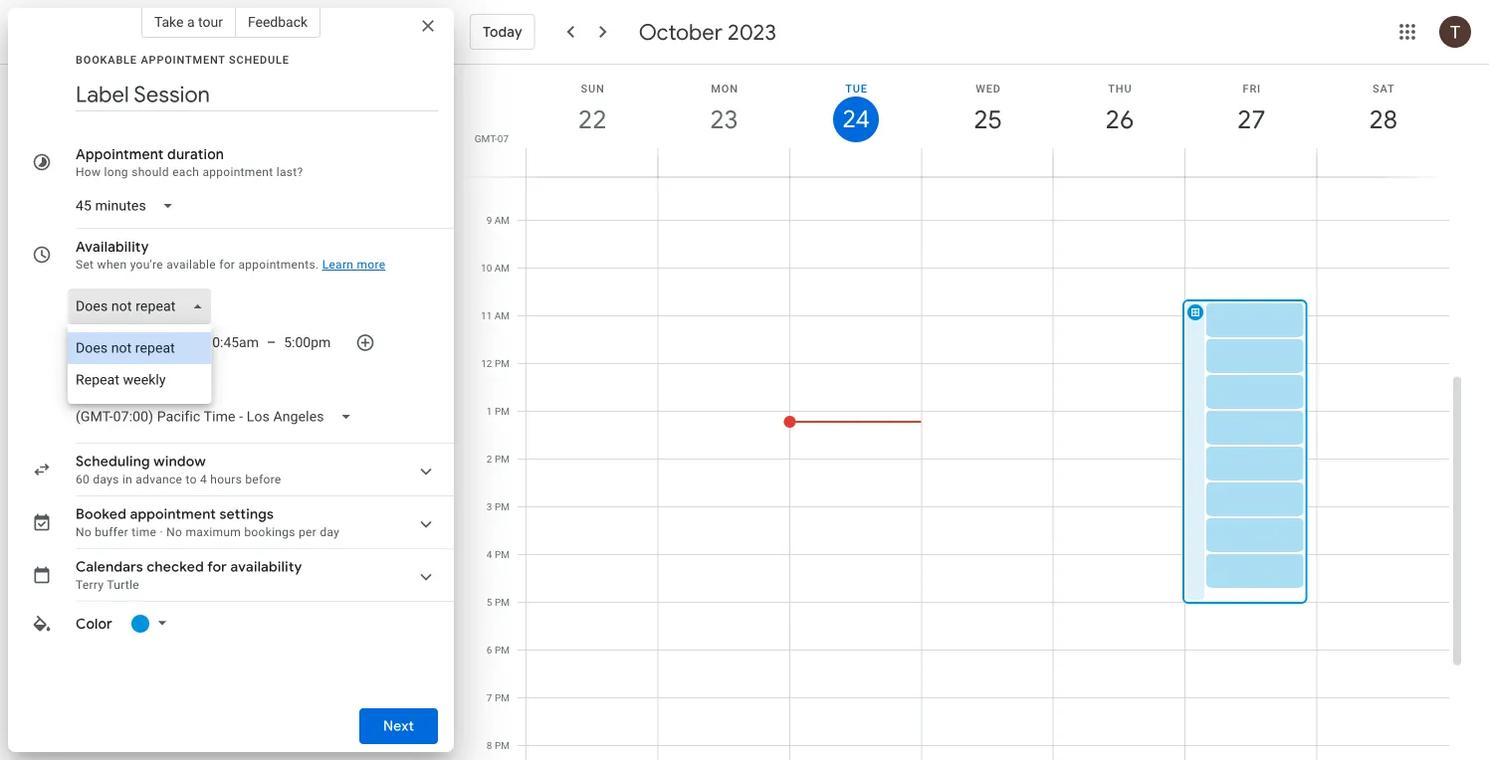Task type: locate. For each thing, give the bounding box(es) containing it.
fri 27
[[1236, 82, 1265, 136]]

a
[[187, 13, 195, 30], [106, 369, 114, 387]]

2 8 from the top
[[487, 740, 492, 752]]

thu
[[1108, 82, 1132, 95]]

feedback button
[[236, 6, 321, 38]]

6 pm from the top
[[495, 597, 510, 609]]

am for 11 am
[[495, 310, 510, 322]]

25
[[973, 103, 1001, 136]]

a right add
[[106, 369, 114, 387]]

am right 9
[[495, 215, 510, 226]]

3 pm from the top
[[495, 453, 510, 465]]

to
[[186, 473, 197, 487]]

8
[[486, 167, 492, 179], [487, 740, 492, 752]]

pm right 1
[[495, 406, 510, 418]]

pm
[[495, 358, 510, 370], [495, 406, 510, 418], [495, 453, 510, 465], [495, 501, 510, 513], [495, 549, 510, 561], [495, 597, 510, 609], [495, 645, 510, 657], [495, 692, 510, 704], [495, 740, 510, 752]]

sat 28
[[1368, 82, 1397, 136]]

27
[[1236, 103, 1265, 136]]

1 vertical spatial a
[[106, 369, 114, 387]]

1 horizontal spatial a
[[187, 13, 195, 30]]

take a tour
[[154, 13, 223, 30]]

1 pm from the top
[[495, 358, 510, 370]]

28 column header
[[1317, 65, 1450, 177]]

2 am from the top
[[495, 215, 510, 226]]

07
[[498, 132, 509, 144]]

1 vertical spatial appointment
[[130, 506, 216, 524]]

a for date
[[106, 369, 114, 387]]

tuesday, october 24, today element
[[833, 97, 879, 142]]

0 vertical spatial 4
[[200, 473, 207, 487]]

available
[[166, 258, 216, 272]]

pm for 8 pm
[[495, 740, 510, 752]]

8 pm from the top
[[495, 692, 510, 704]]

0 vertical spatial appointment
[[203, 165, 273, 179]]

5 pm from the top
[[495, 549, 510, 561]]

more
[[357, 258, 386, 272]]

add
[[76, 369, 103, 387]]

a left tour
[[187, 13, 195, 30]]

calendars
[[76, 559, 143, 576]]

grid
[[462, 65, 1466, 761]]

appointment up ·
[[130, 506, 216, 524]]

advance
[[136, 473, 182, 487]]

pm for 12 pm
[[495, 358, 510, 370]]

settings
[[220, 506, 274, 524]]

23
[[709, 103, 737, 136]]

a inside button
[[106, 369, 114, 387]]

6
[[487, 645, 492, 657]]

8 down 7
[[487, 740, 492, 752]]

checked
[[147, 559, 204, 576]]

2
[[487, 453, 492, 465]]

2 option from the top
[[68, 364, 212, 396]]

0 horizontal spatial no
[[76, 526, 92, 540]]

long
[[104, 165, 128, 179]]

hours
[[210, 473, 242, 487]]

3 am from the top
[[495, 262, 510, 274]]

·
[[160, 526, 163, 540]]

2 pm from the top
[[495, 406, 510, 418]]

add a date
[[76, 369, 147, 387]]

bookable appointment schedule
[[76, 53, 290, 66]]

1 am from the top
[[495, 167, 510, 179]]

duration
[[167, 145, 224, 163]]

4 am from the top
[[495, 310, 510, 322]]

0 vertical spatial a
[[187, 13, 195, 30]]

how
[[76, 165, 101, 179]]

tour
[[198, 13, 223, 30]]

0 vertical spatial for
[[219, 258, 235, 272]]

8 down gmt-07
[[486, 167, 492, 179]]

am down the 07
[[495, 167, 510, 179]]

you're
[[130, 258, 163, 272]]

2023
[[728, 18, 777, 46]]

for inside calendars checked for availability terry turtle
[[207, 559, 227, 576]]

recurrence list box
[[68, 325, 212, 404]]

0 vertical spatial 8
[[486, 167, 492, 179]]

0 horizontal spatial 4
[[200, 473, 207, 487]]

option
[[68, 333, 212, 364], [68, 364, 212, 396]]

None field
[[68, 188, 190, 224], [68, 289, 219, 325], [68, 399, 368, 435], [68, 188, 190, 224], [68, 289, 219, 325], [68, 399, 368, 435]]

11 am
[[481, 310, 510, 322]]

4 pm from the top
[[495, 501, 510, 513]]

a inside button
[[187, 13, 195, 30]]

for down the maximum
[[207, 559, 227, 576]]

in
[[122, 473, 132, 487]]

mon 23
[[709, 82, 738, 136]]

no right ·
[[166, 526, 182, 540]]

1 horizontal spatial 4
[[487, 549, 492, 561]]

am right '11'
[[495, 310, 510, 322]]

am for 9 am
[[495, 215, 510, 226]]

1 vertical spatial for
[[207, 559, 227, 576]]

9 pm from the top
[[495, 740, 510, 752]]

pm right 7
[[495, 692, 510, 704]]

appointment down duration
[[203, 165, 273, 179]]

for right available
[[219, 258, 235, 272]]

am
[[495, 167, 510, 179], [495, 215, 510, 226], [495, 262, 510, 274], [495, 310, 510, 322]]

7 pm from the top
[[495, 645, 510, 657]]

when
[[97, 258, 127, 272]]

pm right 6
[[495, 645, 510, 657]]

booked appointment settings no buffer time · no maximum bookings per day
[[76, 506, 340, 540]]

25 column header
[[921, 65, 1054, 177]]

1 8 from the top
[[486, 167, 492, 179]]

22
[[577, 103, 606, 136]]

1
[[487, 406, 492, 418]]

next button
[[359, 703, 438, 751]]

availability
[[231, 559, 302, 576]]

pm right 12
[[495, 358, 510, 370]]

pm down 3 pm
[[495, 549, 510, 561]]

am right 10
[[495, 262, 510, 274]]

1 vertical spatial 8
[[487, 740, 492, 752]]

calendars checked for availability terry turtle
[[76, 559, 302, 592]]

before
[[245, 473, 281, 487]]

1 horizontal spatial no
[[166, 526, 182, 540]]

6 pm
[[487, 645, 510, 657]]

pm right 2
[[495, 453, 510, 465]]

pm for 6 pm
[[495, 645, 510, 657]]

4 right to
[[200, 473, 207, 487]]

pm right 3
[[495, 501, 510, 513]]

pm for 1 pm
[[495, 406, 510, 418]]

no down the booked
[[76, 526, 92, 540]]

friday, october 27 element
[[1229, 97, 1275, 142]]

4 up 5
[[487, 549, 492, 561]]

window
[[154, 453, 206, 471]]

thu 26
[[1104, 82, 1133, 136]]

24 column header
[[789, 65, 922, 177]]

bookings
[[244, 526, 295, 540]]

pm down 7 pm
[[495, 740, 510, 752]]

0 horizontal spatial a
[[106, 369, 114, 387]]

26 column header
[[1053, 65, 1186, 177]]

today button
[[470, 8, 535, 56]]

sunday, october 22 element
[[570, 97, 615, 142]]

for inside 'availability set when you're available for appointments. learn more'
[[219, 258, 235, 272]]

a for tour
[[187, 13, 195, 30]]

availability set when you're available for appointments. learn more
[[76, 238, 386, 272]]

october 2023
[[639, 18, 777, 46]]

12
[[481, 358, 492, 370]]

1 no from the left
[[76, 526, 92, 540]]

3 pm
[[487, 501, 510, 513]]

60
[[76, 473, 90, 487]]

grid containing 22
[[462, 65, 1466, 761]]

availability
[[76, 238, 149, 256]]

pm right 5
[[495, 597, 510, 609]]

gmt-07
[[475, 132, 509, 144]]



Task type: vqa. For each thing, say whether or not it's contained in the screenshot.
the 30 element
no



Task type: describe. For each thing, give the bounding box(es) containing it.
pm for 7 pm
[[495, 692, 510, 704]]

feedback
[[248, 13, 308, 30]]

scheduling window 60 days in advance to 4 hours before
[[76, 453, 281, 487]]

should
[[132, 165, 169, 179]]

learn more link
[[322, 258, 386, 272]]

days
[[93, 473, 119, 487]]

10 am
[[481, 262, 510, 274]]

take
[[154, 13, 184, 30]]

pm for 2 pm
[[495, 453, 510, 465]]

am for 10 am
[[495, 262, 510, 274]]

22 column header
[[526, 65, 659, 177]]

26
[[1104, 103, 1133, 136]]

appointment inside booked appointment settings no buffer time · no maximum bookings per day
[[130, 506, 216, 524]]

–
[[267, 334, 276, 351]]

each
[[172, 165, 199, 179]]

pm for 3 pm
[[495, 501, 510, 513]]

appointments.
[[238, 258, 319, 272]]

23 column header
[[658, 65, 790, 177]]

thursday, october 26 element
[[1097, 97, 1143, 142]]

set
[[76, 258, 94, 272]]

last?
[[276, 165, 303, 179]]

appointment
[[76, 145, 164, 163]]

5 pm
[[487, 597, 510, 609]]

Start time text field
[[203, 331, 259, 354]]

gmt-
[[475, 132, 498, 144]]

Add title text field
[[76, 80, 438, 110]]

8 for 8 am
[[486, 167, 492, 179]]

scheduling
[[76, 453, 150, 471]]

turtle
[[107, 578, 139, 592]]

7
[[487, 692, 492, 704]]

schedule
[[229, 53, 290, 66]]

take a tour button
[[141, 6, 236, 38]]

2 no from the left
[[166, 526, 182, 540]]

4 inside scheduling window 60 days in advance to 4 hours before
[[200, 473, 207, 487]]

monday, october 23 element
[[702, 97, 747, 142]]

appointment inside 'appointment duration how long should each appointment last?'
[[203, 165, 273, 179]]

mon
[[711, 82, 738, 95]]

sat
[[1373, 82, 1395, 95]]

8 for 8 pm
[[487, 740, 492, 752]]

tue 24
[[841, 82, 869, 135]]

bookable
[[76, 53, 137, 66]]

End time text field
[[284, 331, 340, 354]]

appointment duration how long should each appointment last?
[[76, 145, 303, 179]]

pm for 4 pm
[[495, 549, 510, 561]]

next
[[383, 718, 414, 736]]

1 option from the top
[[68, 333, 212, 364]]

buffer
[[95, 526, 128, 540]]

2 pm
[[487, 453, 510, 465]]

fri
[[1243, 82, 1261, 95]]

today
[[483, 23, 522, 41]]

appointment
[[141, 53, 226, 66]]

wed 25
[[973, 82, 1001, 136]]

pm for 5 pm
[[495, 597, 510, 609]]

12 pm
[[481, 358, 510, 370]]

24
[[841, 104, 869, 135]]

wednesday, october 25 element
[[965, 97, 1011, 142]]

1 vertical spatial 4
[[487, 549, 492, 561]]

7 pm
[[487, 692, 510, 704]]

1 pm
[[487, 406, 510, 418]]

date
[[117, 369, 147, 387]]

27 column header
[[1185, 65, 1318, 177]]

10
[[481, 262, 492, 274]]

sun
[[581, 82, 605, 95]]

5
[[487, 597, 492, 609]]

booked
[[76, 506, 127, 524]]

terry
[[76, 578, 104, 592]]

8 pm
[[487, 740, 510, 752]]

wed
[[976, 82, 1001, 95]]

time
[[132, 526, 157, 540]]

sun 22
[[577, 82, 606, 136]]

color
[[76, 615, 112, 633]]

day
[[320, 526, 340, 540]]

28
[[1368, 103, 1397, 136]]

4 pm
[[487, 549, 510, 561]]

maximum
[[186, 526, 241, 540]]

add a date button
[[68, 360, 155, 396]]

am for 8 am
[[495, 167, 510, 179]]

tue
[[845, 82, 868, 95]]

11
[[481, 310, 492, 322]]

saturday, october 28 element
[[1361, 97, 1407, 142]]

per
[[299, 526, 317, 540]]

october
[[639, 18, 723, 46]]

8 am
[[486, 167, 510, 179]]

learn
[[322, 258, 354, 272]]



